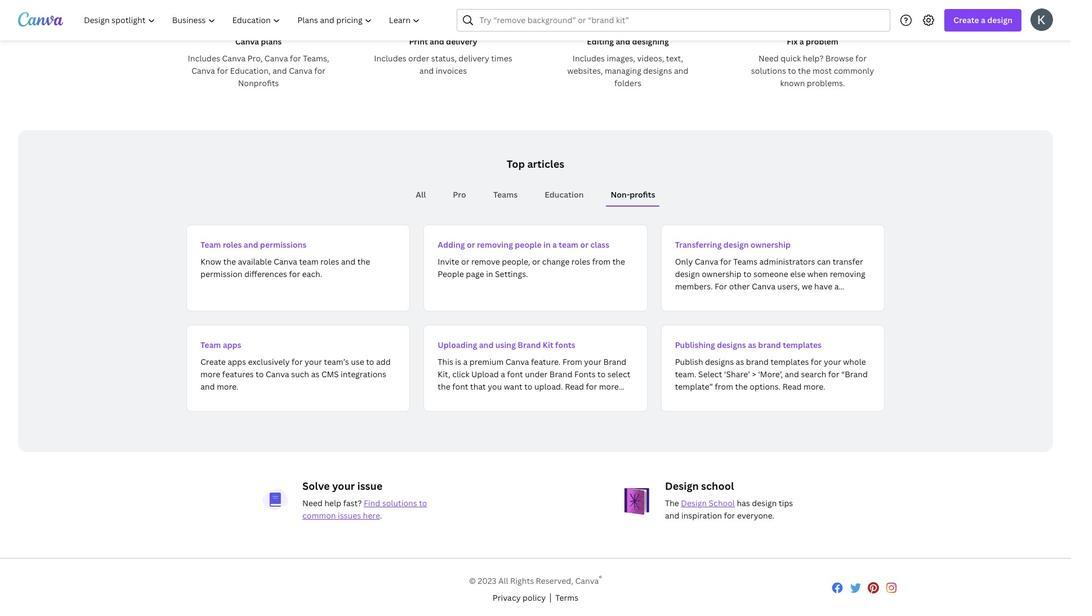 Task type: locate. For each thing, give the bounding box(es) containing it.
templates inside publish designs as brand templates for your whole team. select 'share' > 'more', and search for "brand template" from the options. read more.
[[771, 357, 809, 367]]

for down transferring design ownership
[[721, 256, 732, 267]]

need inside need quick help? browse for solutions to the most commonly known problems.
[[759, 53, 779, 64]]

1 vertical spatial as
[[736, 357, 745, 367]]

1 vertical spatial team
[[299, 256, 319, 267]]

the inside this is a premium canva feature. from your brand kit, click upload a font under brand fonts to select the font that you want to upload. read for more details.
[[438, 381, 451, 392]]

delivery up "status," at left top
[[446, 36, 478, 47]]

1 vertical spatial all
[[499, 576, 509, 586]]

1 vertical spatial need
[[303, 498, 323, 509]]

2 vertical spatial designs
[[705, 357, 734, 367]]

create a design
[[954, 15, 1013, 25]]

templates
[[783, 340, 822, 350], [771, 357, 809, 367]]

includes left order in the left of the page
[[374, 53, 407, 64]]

need
[[759, 53, 779, 64], [303, 498, 323, 509]]

brand up 'more',
[[759, 340, 781, 350]]

brand left kit
[[518, 340, 541, 350]]

0 vertical spatial font
[[507, 369, 523, 380]]

teams inside "only canva for teams administrators can transfer design ownership to someone else when removing members. for other canva users, we have a recommended workaround."
[[734, 256, 758, 267]]

0 horizontal spatial solutions
[[382, 498, 417, 509]]

solutions down quick
[[752, 65, 786, 76]]

your left whole
[[824, 357, 842, 367]]

brand up select
[[604, 357, 627, 367]]

for down teams,
[[314, 65, 326, 76]]

0 horizontal spatial from
[[593, 256, 611, 267]]

0 vertical spatial designs
[[644, 65, 672, 76]]

or
[[467, 239, 475, 250], [581, 239, 589, 250], [461, 256, 470, 267], [532, 256, 541, 267]]

Try "remove background" or "brand kit" search field
[[480, 10, 884, 31]]

design up everyone.
[[752, 498, 777, 509]]

read inside this is a premium canva feature. from your brand kit, click upload a font under brand fonts to select the font that you want to upload. read for more details.
[[565, 381, 584, 392]]

includes up 'websites,'
[[573, 53, 605, 64]]

1 vertical spatial solutions
[[382, 498, 417, 509]]

1 vertical spatial create
[[201, 357, 226, 367]]

all
[[416, 189, 426, 200], [499, 576, 509, 586]]

when
[[808, 269, 828, 279]]

1 vertical spatial designs
[[717, 340, 746, 350]]

find solutions to common issues here
[[303, 498, 427, 521]]

known
[[781, 78, 805, 88]]

0 vertical spatial brand
[[759, 340, 781, 350]]

0 horizontal spatial need
[[303, 498, 323, 509]]

0 vertical spatial design
[[665, 479, 699, 493]]

removing up remove
[[477, 239, 513, 250]]

non-profits button
[[607, 184, 660, 206]]

a inside dropdown button
[[982, 15, 986, 25]]

your up fonts
[[584, 357, 602, 367]]

designs up select
[[705, 357, 734, 367]]

2 horizontal spatial includes
[[573, 53, 605, 64]]

0 vertical spatial removing
[[477, 239, 513, 250]]

in right people
[[544, 239, 551, 250]]

editing and designing
[[587, 36, 669, 47]]

permission
[[201, 269, 243, 279]]

includes inside includes order status, delivery times and invoices
[[374, 53, 407, 64]]

people,
[[502, 256, 530, 267]]

more left features
[[201, 369, 220, 380]]

1 horizontal spatial create
[[954, 15, 980, 25]]

0 horizontal spatial in
[[486, 269, 493, 279]]

brand up >
[[746, 357, 769, 367]]

to down under
[[525, 381, 533, 392]]

design
[[988, 15, 1013, 25], [724, 239, 749, 250], [675, 269, 700, 279], [752, 498, 777, 509]]

details.
[[438, 394, 466, 405]]

.
[[380, 510, 382, 521]]

premium
[[470, 357, 504, 367]]

canva up terms
[[576, 576, 599, 586]]

1 vertical spatial from
[[715, 381, 734, 392]]

read down fonts
[[565, 381, 584, 392]]

or right adding
[[467, 239, 475, 250]]

a inside "only canva for teams administrators can transfer design ownership to someone else when removing members. for other canva users, we have a recommended workaround."
[[835, 281, 839, 292]]

0 horizontal spatial all
[[416, 189, 426, 200]]

or down people
[[532, 256, 541, 267]]

canva down uploading and using brand kit fonts
[[506, 357, 529, 367]]

members.
[[675, 281, 713, 292]]

templates up search
[[783, 340, 822, 350]]

for up commonly
[[856, 53, 867, 64]]

only canva for teams administrators can transfer design ownership to someone else when removing members. for other canva users, we have a recommended workaround.
[[675, 256, 866, 304]]

teams down top on the top
[[493, 189, 518, 200]]

as for publishing
[[748, 340, 757, 350]]

and inside includes images, videos, text, websites, managing designs and folders
[[674, 65, 689, 76]]

1 horizontal spatial need
[[759, 53, 779, 64]]

in down remove
[[486, 269, 493, 279]]

teams down transferring design ownership
[[734, 256, 758, 267]]

1 horizontal spatial includes
[[374, 53, 407, 64]]

0 horizontal spatial includes
[[188, 53, 220, 64]]

0 horizontal spatial more.
[[217, 381, 239, 392]]

this is a premium canva feature. from your brand kit, click upload a font under brand fonts to select the font that you want to upload. read for more details.
[[438, 357, 631, 405]]

includes order status, delivery times and invoices
[[374, 53, 513, 76]]

0 horizontal spatial team
[[299, 256, 319, 267]]

0 vertical spatial brand
[[518, 340, 541, 350]]

change
[[542, 256, 570, 267]]

designs
[[644, 65, 672, 76], [717, 340, 746, 350], [705, 357, 734, 367]]

managing
[[605, 65, 642, 76]]

design up "inspiration"
[[681, 498, 707, 509]]

designs inside publish designs as brand templates for your whole team. select 'share' > 'more', and search for "brand template" from the options. read more.
[[705, 357, 734, 367]]

for inside create apps exclusively for your team's use to add more features to canva such as cms integrations and more.
[[292, 357, 303, 367]]

0 vertical spatial as
[[748, 340, 757, 350]]

need for fix a problem
[[759, 53, 779, 64]]

1 horizontal spatial ownership
[[751, 239, 791, 250]]

more. down search
[[804, 381, 826, 392]]

2 more. from the left
[[804, 381, 826, 392]]

includes left pro, at the top
[[188, 53, 220, 64]]

from
[[593, 256, 611, 267], [715, 381, 734, 392]]

roles inside invite or remove people, or change roles from the people page in settings.
[[572, 256, 591, 267]]

here
[[363, 510, 380, 521]]

all right 2023 on the bottom left
[[499, 576, 509, 586]]

we
[[802, 281, 813, 292]]

roles up each.
[[321, 256, 339, 267]]

for left teams,
[[290, 53, 301, 64]]

0 horizontal spatial removing
[[477, 239, 513, 250]]

all left pro
[[416, 189, 426, 200]]

publishing
[[675, 340, 715, 350]]

create for create apps exclusively for your team's use to add more features to canva such as cms integrations and more.
[[201, 357, 226, 367]]

canva up education,
[[222, 53, 246, 64]]

1 horizontal spatial roles
[[321, 256, 339, 267]]

designing
[[632, 36, 669, 47]]

roles up available
[[223, 239, 242, 250]]

0 vertical spatial from
[[593, 256, 611, 267]]

find
[[364, 498, 380, 509]]

roles right the change
[[572, 256, 591, 267]]

roles
[[223, 239, 242, 250], [321, 256, 339, 267], [572, 256, 591, 267]]

your
[[305, 357, 322, 367], [584, 357, 602, 367], [824, 357, 842, 367], [332, 479, 355, 493]]

editing
[[587, 36, 614, 47]]

kendall parks image
[[1031, 8, 1054, 31]]

your inside this is a premium canva feature. from your brand kit, click upload a font under brand fonts to select the font that you want to upload. read for more details.
[[584, 357, 602, 367]]

as for publish
[[736, 357, 745, 367]]

design left kendall parks icon
[[988, 15, 1013, 25]]

canva inside © 2023 all rights reserved, canva ®
[[576, 576, 599, 586]]

canva down teams,
[[289, 65, 313, 76]]

0 horizontal spatial ownership
[[702, 269, 742, 279]]

click
[[453, 369, 470, 380]]

1 vertical spatial team
[[201, 340, 221, 350]]

removing
[[477, 239, 513, 250], [830, 269, 866, 279]]

integrations
[[341, 369, 387, 380]]

1 horizontal spatial all
[[499, 576, 509, 586]]

more. inside create apps exclusively for your team's use to add more features to canva such as cms integrations and more.
[[217, 381, 239, 392]]

for inside "only canva for teams administrators can transfer design ownership to someone else when removing members. for other canva users, we have a recommended workaround."
[[721, 256, 732, 267]]

for down fonts
[[586, 381, 597, 392]]

more. down features
[[217, 381, 239, 392]]

includes for includes order status, delivery times and invoices
[[374, 53, 407, 64]]

create
[[954, 15, 980, 25], [201, 357, 226, 367]]

text,
[[666, 53, 684, 64]]

for up such
[[292, 357, 303, 367]]

all inside © 2023 all rights reserved, canva ®
[[499, 576, 509, 586]]

includes for includes canva pro, canva for teams, canva for education, and canva for nonprofits
[[188, 53, 220, 64]]

the inside publish designs as brand templates for your whole team. select 'share' > 'more', and search for "brand template" from the options. read more.
[[735, 381, 748, 392]]

designs down videos,
[[644, 65, 672, 76]]

1 horizontal spatial in
[[544, 239, 551, 250]]

to down exclusively
[[256, 369, 264, 380]]

available
[[238, 256, 272, 267]]

design down only
[[675, 269, 700, 279]]

1 read from the left
[[565, 381, 584, 392]]

for left each.
[[289, 269, 300, 279]]

1 vertical spatial design
[[681, 498, 707, 509]]

1 vertical spatial ownership
[[702, 269, 742, 279]]

order
[[409, 53, 429, 64]]

to right find
[[419, 498, 427, 509]]

your up such
[[305, 357, 322, 367]]

0 vertical spatial ownership
[[751, 239, 791, 250]]

create inside create apps exclusively for your team's use to add more features to canva such as cms integrations and more.
[[201, 357, 226, 367]]

to up other
[[744, 269, 752, 279]]

1 includes from the left
[[188, 53, 220, 64]]

1 vertical spatial teams
[[734, 256, 758, 267]]

create for create a design
[[954, 15, 980, 25]]

3 includes from the left
[[573, 53, 605, 64]]

includes
[[188, 53, 220, 64], [374, 53, 407, 64], [573, 53, 605, 64]]

1 vertical spatial apps
[[228, 357, 246, 367]]

templates up 'more',
[[771, 357, 809, 367]]

fast?
[[343, 498, 362, 509]]

more inside create apps exclusively for your team's use to add more features to canva such as cms integrations and more.
[[201, 369, 220, 380]]

need up common
[[303, 498, 323, 509]]

canva inside create apps exclusively for your team's use to add more features to canva such as cms integrations and more.
[[266, 369, 289, 380]]

designs for publish
[[705, 357, 734, 367]]

canva down plans
[[265, 53, 288, 64]]

1 vertical spatial brand
[[746, 357, 769, 367]]

design school image
[[625, 488, 652, 516]]

delivery inside includes order status, delivery times and invoices
[[459, 53, 490, 64]]

top level navigation element
[[77, 9, 430, 32]]

from inside invite or remove people, or change roles from the people page in settings.
[[593, 256, 611, 267]]

for inside this is a premium canva feature. from your brand kit, click upload a font under brand fonts to select the font that you want to upload. read for more details.
[[586, 381, 597, 392]]

design
[[665, 479, 699, 493], [681, 498, 707, 509]]

school
[[709, 498, 735, 509]]

font down click
[[453, 381, 469, 392]]

1 vertical spatial delivery
[[459, 53, 490, 64]]

designs up 'share'
[[717, 340, 746, 350]]

videos,
[[637, 53, 665, 64]]

0 horizontal spatial teams
[[493, 189, 518, 200]]

2 team from the top
[[201, 340, 221, 350]]

0 horizontal spatial create
[[201, 357, 226, 367]]

1 vertical spatial in
[[486, 269, 493, 279]]

0 vertical spatial in
[[544, 239, 551, 250]]

2 horizontal spatial roles
[[572, 256, 591, 267]]

read down search
[[783, 381, 802, 392]]

delivery up "invoices"
[[459, 53, 490, 64]]

1 team from the top
[[201, 239, 221, 250]]

1 vertical spatial templates
[[771, 357, 809, 367]]

0 horizontal spatial read
[[565, 381, 584, 392]]

you
[[488, 381, 502, 392]]

select
[[699, 369, 723, 380]]

nonprofits
[[238, 78, 279, 88]]

removing down transfer
[[830, 269, 866, 279]]

in inside invite or remove people, or change roles from the people page in settings.
[[486, 269, 493, 279]]

from down class
[[593, 256, 611, 267]]

profits
[[630, 189, 656, 200]]

and inside create apps exclusively for your team's use to add more features to canva such as cms integrations and more.
[[201, 381, 215, 392]]

1 vertical spatial removing
[[830, 269, 866, 279]]

solutions inside find solutions to common issues here
[[382, 498, 417, 509]]

1 horizontal spatial as
[[736, 357, 745, 367]]

'share'
[[724, 369, 750, 380]]

team up each.
[[299, 256, 319, 267]]

2 vertical spatial brand
[[550, 369, 573, 380]]

features
[[222, 369, 254, 380]]

all inside "button"
[[416, 189, 426, 200]]

for right search
[[829, 369, 840, 380]]

1 horizontal spatial teams
[[734, 256, 758, 267]]

2 includes from the left
[[374, 53, 407, 64]]

only
[[675, 256, 693, 267]]

1 horizontal spatial more
[[599, 381, 619, 392]]

0 vertical spatial apps
[[223, 340, 241, 350]]

more inside this is a premium canva feature. from your brand kit, click upload a font under brand fonts to select the font that you want to upload. read for more details.
[[599, 381, 619, 392]]

0 vertical spatial teams
[[493, 189, 518, 200]]

canva left education,
[[192, 65, 215, 76]]

includes images, videos, text, websites, managing designs and folders
[[568, 53, 689, 88]]

0 vertical spatial create
[[954, 15, 980, 25]]

brand inside publish designs as brand templates for your whole team. select 'share' > 'more', and search for "brand template" from the options. read more.
[[746, 357, 769, 367]]

for down school
[[724, 510, 736, 521]]

to up known
[[788, 65, 796, 76]]

print and delivery
[[409, 36, 478, 47]]

a
[[982, 15, 986, 25], [800, 36, 804, 47], [553, 239, 557, 250], [835, 281, 839, 292], [463, 357, 468, 367], [501, 369, 505, 380]]

removing inside "only canva for teams administrators can transfer design ownership to someone else when removing members. for other canva users, we have a recommended workaround."
[[830, 269, 866, 279]]

read inside publish designs as brand templates for your whole team. select 'share' > 'more', and search for "brand template" from the options. read more.
[[783, 381, 802, 392]]

options.
[[750, 381, 781, 392]]

problem
[[806, 36, 839, 47]]

includes for includes images, videos, text, websites, managing designs and folders
[[573, 53, 605, 64]]

canva down exclusively
[[266, 369, 289, 380]]

create inside dropdown button
[[954, 15, 980, 25]]

canva down "permissions"
[[274, 256, 297, 267]]

0 vertical spatial more
[[201, 369, 220, 380]]

1 vertical spatial brand
[[604, 357, 627, 367]]

as inside publish designs as brand templates for your whole team. select 'share' > 'more', and search for "brand template" from the options. read more.
[[736, 357, 745, 367]]

1 horizontal spatial team
[[559, 239, 579, 250]]

fonts
[[575, 369, 596, 380]]

0 vertical spatial team
[[201, 239, 221, 250]]

0 vertical spatial need
[[759, 53, 779, 64]]

more down select
[[599, 381, 619, 392]]

know
[[201, 256, 221, 267]]

your inside publish designs as brand templates for your whole team. select 'share' > 'more', and search for "brand template" from the options. read more.
[[824, 357, 842, 367]]

rights
[[510, 576, 534, 586]]

print
[[409, 36, 428, 47]]

need left quick
[[759, 53, 779, 64]]

to inside need quick help? browse for solutions to the most commonly known problems.
[[788, 65, 796, 76]]

remove
[[472, 256, 500, 267]]

as left cms
[[311, 369, 320, 380]]

brand
[[759, 340, 781, 350], [746, 357, 769, 367]]

apps for create
[[228, 357, 246, 367]]

templates for publish designs as brand templates for your whole team. select 'share' > 'more', and search for "brand template" from the options. read more.
[[771, 357, 809, 367]]

apps inside create apps exclusively for your team's use to add more features to canva such as cms integrations and more.
[[228, 357, 246, 367]]

education button
[[540, 184, 588, 206]]

ownership up administrators
[[751, 239, 791, 250]]

0 vertical spatial solutions
[[752, 65, 786, 76]]

from inside publish designs as brand templates for your whole team. select 'share' > 'more', and search for "brand template" from the options. read more.
[[715, 381, 734, 392]]

"brand
[[842, 369, 868, 380]]

design inside dropdown button
[[988, 15, 1013, 25]]

0 horizontal spatial more
[[201, 369, 220, 380]]

canva inside know the available canva team roles and the permission differences for each.
[[274, 256, 297, 267]]

adding or removing people in a team or class
[[438, 239, 610, 250]]

transfer
[[833, 256, 864, 267]]

includes inside includes canva pro, canva for teams, canva for education, and canva for nonprofits
[[188, 53, 220, 64]]

as up 'share'
[[736, 357, 745, 367]]

as up >
[[748, 340, 757, 350]]

invite
[[438, 256, 460, 267]]

team up the change
[[559, 239, 579, 250]]

the inside invite or remove people, or change roles from the people page in settings.
[[613, 256, 625, 267]]

design up the the
[[665, 479, 699, 493]]

1 horizontal spatial more.
[[804, 381, 826, 392]]

solutions inside need quick help? browse for solutions to the most commonly known problems.
[[752, 65, 786, 76]]

team
[[559, 239, 579, 250], [299, 256, 319, 267]]

cms
[[322, 369, 339, 380]]

from down 'share'
[[715, 381, 734, 392]]

includes canva pro, canva for teams, canva for education, and canva for nonprofits
[[188, 53, 329, 88]]

design inside has design tips and inspiration for everyone.
[[752, 498, 777, 509]]

2 vertical spatial as
[[311, 369, 320, 380]]

2 read from the left
[[783, 381, 802, 392]]

and inside has design tips and inspiration for everyone.
[[665, 510, 680, 521]]

0 vertical spatial team
[[559, 239, 579, 250]]

includes inside includes images, videos, text, websites, managing designs and folders
[[573, 53, 605, 64]]

1 horizontal spatial solutions
[[752, 65, 786, 76]]

brand down from at the bottom right of the page
[[550, 369, 573, 380]]

1 vertical spatial font
[[453, 381, 469, 392]]

design school link
[[681, 498, 735, 509]]

1 horizontal spatial read
[[783, 381, 802, 392]]

font
[[507, 369, 523, 380], [453, 381, 469, 392]]

apps for team
[[223, 340, 241, 350]]

0 vertical spatial all
[[416, 189, 426, 200]]

permissions
[[260, 239, 307, 250]]

0 horizontal spatial as
[[311, 369, 320, 380]]

1 vertical spatial more
[[599, 381, 619, 392]]

team
[[201, 239, 221, 250], [201, 340, 221, 350]]

team apps
[[201, 340, 241, 350]]

1 horizontal spatial removing
[[830, 269, 866, 279]]

2 horizontal spatial as
[[748, 340, 757, 350]]

to right use at bottom
[[366, 357, 374, 367]]

1 more. from the left
[[217, 381, 239, 392]]

ownership up for
[[702, 269, 742, 279]]

page
[[466, 269, 484, 279]]

solutions right find
[[382, 498, 417, 509]]

fix a problem
[[787, 36, 839, 47]]

canva plans
[[235, 36, 282, 47]]

plans
[[261, 36, 282, 47]]

1 horizontal spatial from
[[715, 381, 734, 392]]

0 vertical spatial templates
[[783, 340, 822, 350]]

font up want
[[507, 369, 523, 380]]

and inside publish designs as brand templates for your whole team. select 'share' > 'more', and search for "brand template" from the options. read more.
[[785, 369, 800, 380]]



Task type: vqa. For each thing, say whether or not it's contained in the screenshot.


Task type: describe. For each thing, give the bounding box(es) containing it.
has
[[737, 498, 750, 509]]

0 horizontal spatial font
[[453, 381, 469, 392]]

for left education,
[[217, 65, 228, 76]]

as inside create apps exclusively for your team's use to add more features to canva such as cms integrations and more.
[[311, 369, 320, 380]]

top articles
[[507, 157, 565, 171]]

images,
[[607, 53, 636, 64]]

templates for publishing designs as brand templates
[[783, 340, 822, 350]]

designs inside includes images, videos, text, websites, managing designs and folders
[[644, 65, 672, 76]]

solve your issue image
[[262, 488, 289, 512]]

for inside need quick help? browse for solutions to the most commonly known problems.
[[856, 53, 867, 64]]

and inside includes canva pro, canva for teams, canva for education, and canva for nonprofits
[[273, 65, 287, 76]]

more. inside publish designs as brand templates for your whole team. select 'share' > 'more', and search for "brand template" from the options. read more.
[[804, 381, 826, 392]]

to inside find solutions to common issues here
[[419, 498, 427, 509]]

help
[[325, 498, 341, 509]]

design inside "only canva for teams administrators can transfer design ownership to someone else when removing members. for other canva users, we have a recommended workaround."
[[675, 269, 700, 279]]

privacy policy link
[[493, 592, 546, 604]]

2 horizontal spatial brand
[[604, 357, 627, 367]]

brand for publish
[[746, 357, 769, 367]]

using
[[496, 340, 516, 350]]

all button
[[411, 184, 431, 206]]

each.
[[302, 269, 323, 279]]

quick
[[781, 53, 801, 64]]

1 horizontal spatial font
[[507, 369, 523, 380]]

©
[[469, 576, 476, 586]]

invite or remove people, or change roles from the people page in settings.
[[438, 256, 625, 279]]

times
[[491, 53, 513, 64]]

privacy policy
[[493, 593, 546, 603]]

is
[[455, 357, 461, 367]]

to right fonts
[[598, 369, 606, 380]]

2023
[[478, 576, 497, 586]]

have
[[815, 281, 833, 292]]

canva inside this is a premium canva feature. from your brand kit, click upload a font under brand fonts to select the font that you want to upload. read for more details.
[[506, 357, 529, 367]]

need for solve your issue
[[303, 498, 323, 509]]

class
[[591, 239, 610, 250]]

non-profits
[[611, 189, 656, 200]]

team.
[[675, 369, 697, 380]]

settings.
[[495, 269, 528, 279]]

publish
[[675, 357, 704, 367]]

find solutions to common issues here link
[[303, 498, 427, 521]]

for inside has design tips and inspiration for everyone.
[[724, 510, 736, 521]]

terms
[[556, 593, 579, 603]]

everyone.
[[737, 510, 775, 521]]

canva down transferring
[[695, 256, 719, 267]]

teams button
[[489, 184, 522, 206]]

uploading and using brand kit fonts
[[438, 340, 576, 350]]

your up fast?
[[332, 479, 355, 493]]

issue
[[357, 479, 383, 493]]

need help fast?
[[303, 498, 364, 509]]

0 horizontal spatial roles
[[223, 239, 242, 250]]

else
[[791, 269, 806, 279]]

or left class
[[581, 239, 589, 250]]

solve
[[303, 479, 330, 493]]

1 horizontal spatial brand
[[550, 369, 573, 380]]

articles
[[528, 157, 565, 171]]

pro button
[[449, 184, 471, 206]]

team inside know the available canva team roles and the permission differences for each.
[[299, 256, 319, 267]]

create a design button
[[945, 9, 1022, 32]]

designs for publishing
[[717, 340, 746, 350]]

and inside includes order status, delivery times and invoices
[[420, 65, 434, 76]]

transferring design ownership
[[675, 239, 791, 250]]

commonly
[[834, 65, 875, 76]]

invoices
[[436, 65, 467, 76]]

upload.
[[535, 381, 563, 392]]

differences
[[244, 269, 287, 279]]

canva down 'someone' at the top right
[[752, 281, 776, 292]]

brand for publishing
[[759, 340, 781, 350]]

®
[[599, 574, 602, 583]]

feature.
[[531, 357, 561, 367]]

whole
[[844, 357, 866, 367]]

teams inside button
[[493, 189, 518, 200]]

team roles and permissions
[[201, 239, 307, 250]]

websites,
[[568, 65, 603, 76]]

non-
[[611, 189, 630, 200]]

and inside know the available canva team roles and the permission differences for each.
[[341, 256, 356, 267]]

>
[[752, 369, 757, 380]]

design school
[[665, 479, 734, 493]]

solve your issue
[[303, 479, 383, 493]]

can
[[818, 256, 831, 267]]

roles inside know the available canva team roles and the permission differences for each.
[[321, 256, 339, 267]]

terms link
[[556, 592, 579, 604]]

from
[[563, 357, 582, 367]]

teams,
[[303, 53, 329, 64]]

team's
[[324, 357, 349, 367]]

issues
[[338, 510, 361, 521]]

administrators
[[760, 256, 816, 267]]

fonts
[[556, 340, 576, 350]]

help?
[[803, 53, 824, 64]]

policy
[[523, 593, 546, 603]]

the design school
[[665, 498, 735, 509]]

canva up pro, at the top
[[235, 36, 259, 47]]

select
[[608, 369, 631, 380]]

for
[[715, 281, 728, 292]]

has design tips and inspiration for everyone.
[[665, 498, 793, 521]]

need quick help? browse for solutions to the most commonly known problems.
[[752, 53, 875, 88]]

folders
[[615, 78, 642, 88]]

to inside "only canva for teams administrators can transfer design ownership to someone else when removing members. for other canva users, we have a recommended workaround."
[[744, 269, 752, 279]]

team for team roles and permissions
[[201, 239, 221, 250]]

publishing designs as brand templates
[[675, 340, 822, 350]]

the
[[665, 498, 679, 509]]

0 vertical spatial delivery
[[446, 36, 478, 47]]

design right transferring
[[724, 239, 749, 250]]

0 horizontal spatial brand
[[518, 340, 541, 350]]

for inside know the available canva team roles and the permission differences for each.
[[289, 269, 300, 279]]

use
[[351, 357, 364, 367]]

know the available canva team roles and the permission differences for each.
[[201, 256, 370, 279]]

the inside need quick help? browse for solutions to the most commonly known problems.
[[798, 65, 811, 76]]

status,
[[431, 53, 457, 64]]

your inside create apps exclusively for your team's use to add more features to canva such as cms integrations and more.
[[305, 357, 322, 367]]

or up page
[[461, 256, 470, 267]]

kit
[[543, 340, 554, 350]]

people
[[438, 269, 464, 279]]

top
[[507, 157, 525, 171]]

transferring
[[675, 239, 722, 250]]

team for team apps
[[201, 340, 221, 350]]

that
[[470, 381, 486, 392]]

for up search
[[811, 357, 822, 367]]

ownership inside "only canva for teams administrators can transfer design ownership to someone else when removing members. for other canva users, we have a recommended workaround."
[[702, 269, 742, 279]]

reserved,
[[536, 576, 574, 586]]

pro
[[453, 189, 466, 200]]

users,
[[778, 281, 800, 292]]

education,
[[230, 65, 271, 76]]

publish designs as brand templates for your whole team. select 'share' > 'more', and search for "brand template" from the options. read more.
[[675, 357, 868, 392]]



